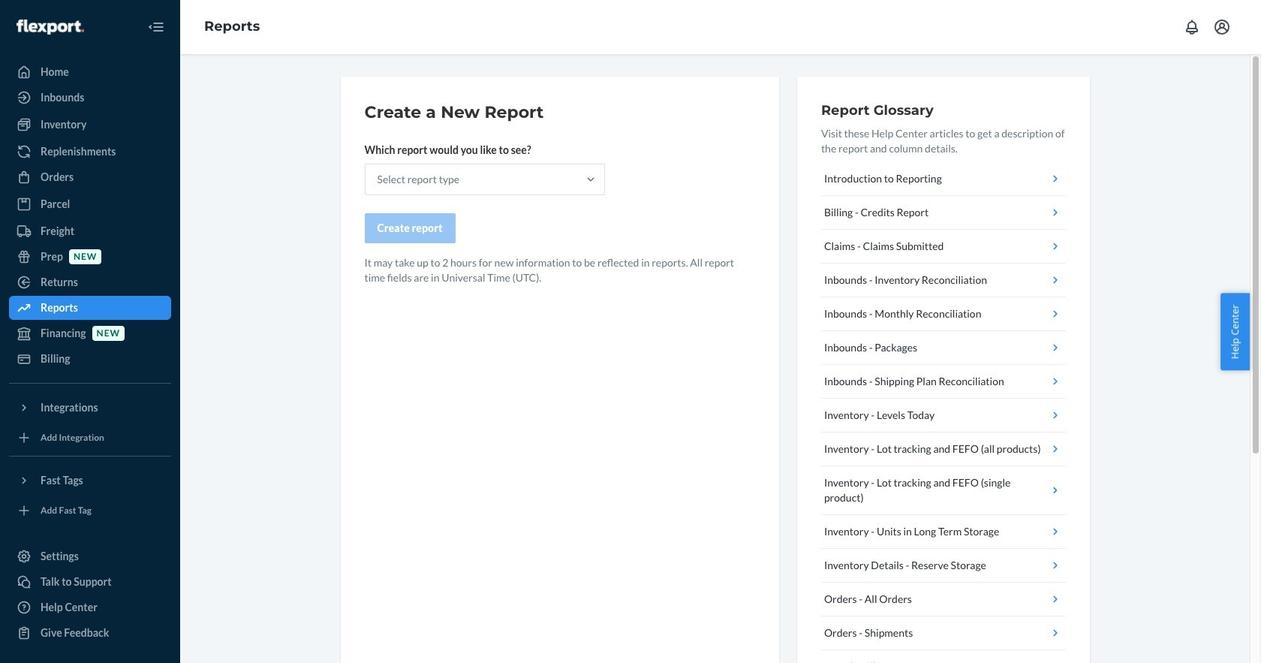 Task type: vqa. For each thing, say whether or not it's contained in the screenshot.
Open account menu icon on the right of the page
yes



Task type: locate. For each thing, give the bounding box(es) containing it.
close navigation image
[[147, 18, 165, 36]]

flexport logo image
[[17, 19, 84, 34]]



Task type: describe. For each thing, give the bounding box(es) containing it.
open notifications image
[[1184, 18, 1202, 36]]

open account menu image
[[1214, 18, 1232, 36]]



